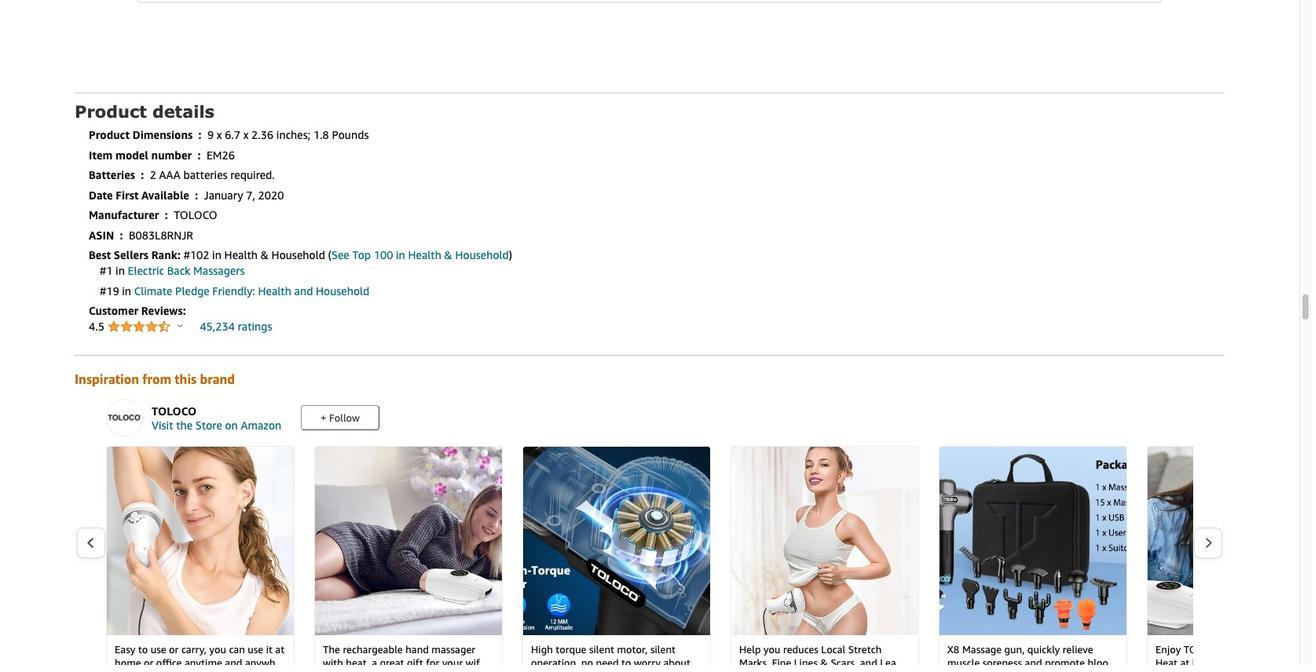 Task type: describe. For each thing, give the bounding box(es) containing it.
january
[[204, 188, 243, 202]]

1 silent from the left
[[589, 644, 614, 656]]

worry
[[634, 657, 661, 665]]

ratings
[[238, 320, 272, 333]]

0 horizontal spatial &
[[261, 249, 269, 262]]

hand
[[1227, 644, 1252, 656]]

1 x from the left
[[217, 128, 222, 142]]

from
[[142, 372, 171, 387]]

date
[[89, 188, 113, 202]]

7,
[[246, 188, 255, 202]]

best
[[89, 249, 111, 262]]

and inside help you reduces local stretch marks, fine lines & scars, and lea…
[[860, 657, 877, 665]]

4.5
[[89, 320, 107, 333]]

carry,
[[181, 644, 207, 656]]

: up "batteries"
[[198, 148, 201, 162]]

massager
[[1254, 644, 1298, 656]]

batteries
[[89, 168, 135, 182]]

1 horizontal spatial &
[[444, 249, 452, 262]]

rank:
[[151, 249, 181, 262]]

muscle
[[947, 657, 980, 665]]

to inside high torque silent motor, silent operation, no need to worry about…
[[621, 657, 631, 665]]

batteries
[[183, 168, 228, 182]]

1 horizontal spatial or
[[169, 644, 179, 656]]

marks,
[[739, 657, 769, 665]]

motor,
[[617, 644, 648, 656]]

great
[[380, 657, 404, 665]]

(
[[328, 249, 331, 262]]

dimensions
[[133, 128, 193, 142]]

customer
[[89, 304, 138, 318]]

see top 100 in health & household link
[[331, 249, 509, 262]]

high torque silent motor, silent operation, no need to worry about… link
[[523, 447, 710, 665]]

gun,
[[1004, 644, 1025, 656]]

x8
[[947, 644, 960, 656]]

1.8
[[313, 128, 329, 142]]

the rechargeable hand massager with heat, a great gift for your wif…
[[323, 644, 489, 665]]

45,234 ratings link
[[200, 320, 272, 333]]

visit
[[152, 419, 173, 432]]

toloco inside enjoy toloco hand massager wit
[[1184, 644, 1224, 656]]

and inside x8 massage gun, quickly relieve muscle soreness and promote bloo…
[[1025, 657, 1042, 665]]

you inside help you reduces local stretch marks, fine lines & scars, and lea…
[[764, 644, 781, 656]]

help
[[739, 644, 761, 656]]

relieve
[[1063, 644, 1093, 656]]

the rechargeable hand massager with heat, a great gift for your wif… link
[[315, 447, 502, 665]]

‎ down available
[[171, 209, 171, 222]]

‏ left the 9
[[196, 128, 196, 142]]

bloo…
[[1088, 657, 1119, 665]]

: down "batteries"
[[195, 188, 198, 202]]

+ follow button
[[301, 406, 379, 431]]

high torque silent motor, silent operation, no need to worry about…
[[531, 644, 701, 665]]

your
[[442, 657, 463, 665]]

b083l8rnjr
[[129, 229, 193, 242]]

back
[[167, 264, 190, 278]]

4.5 button
[[89, 320, 183, 335]]

about…
[[663, 657, 701, 665]]

2 silent from the left
[[650, 644, 676, 656]]

first
[[116, 188, 139, 202]]

amazon
[[241, 419, 281, 432]]

‏ left 2
[[138, 168, 138, 182]]

previous image
[[86, 537, 95, 549]]

lea…
[[880, 657, 906, 665]]

: left 2
[[141, 168, 144, 182]]

massagers
[[193, 264, 245, 278]]

no
[[581, 657, 593, 665]]

anytime
[[185, 657, 222, 665]]

operation,
[[531, 657, 579, 665]]

top
[[352, 249, 371, 262]]

& inside help you reduces local stretch marks, fine lines & scars, and lea…
[[820, 657, 828, 665]]

can
[[229, 644, 245, 656]]

inspiration
[[75, 372, 139, 387]]

next image
[[1204, 537, 1213, 549]]

reviews:
[[141, 304, 186, 318]]

: down available
[[165, 209, 168, 222]]

easy to use or carry, you can use it at home or office anytime and anywh…
[[115, 644, 286, 665]]

brand
[[200, 372, 235, 387]]

1 vertical spatial product
[[89, 128, 130, 142]]

asin
[[89, 229, 114, 242]]

toloco inside 'product details product dimensions                                     ‏                                         :                                     ‎ 9 x 6.7 x 2.36 inches; 1.8 pounds item model number                                     ‏                                         :                                     ‎ em26 batteries                                     ‏                                         :                                     ‎ 2 aaa batteries required. date first available                                     ‏                                         :                                     ‎ january 7, 2020 manufacturer                                     ‏                                         :                                     ‎ toloco asin                                     ‏                                         :                                     ‎ b083l8rnjr best sellers rank: #102 in health & household ( see top 100 in health & household ) #1 in electric back massagers #19 in climate pledge friendly: health and household'
[[174, 209, 217, 222]]

health up ratings
[[258, 284, 291, 298]]

45,234
[[200, 320, 235, 333]]

lines
[[794, 657, 818, 665]]

manufacturer
[[89, 209, 159, 222]]

on
[[225, 419, 238, 432]]

soreness
[[983, 657, 1022, 665]]

enjoy toloco hand massager wit
[[1156, 644, 1311, 665]]

see
[[331, 249, 349, 262]]

it
[[266, 644, 273, 656]]

sellers
[[114, 249, 149, 262]]

rechargeable
[[343, 644, 403, 656]]

wif…
[[466, 657, 489, 665]]



Task type: vqa. For each thing, say whether or not it's contained in the screenshot.
to to the left
yes



Task type: locate. For each thing, give the bounding box(es) containing it.
aaa
[[159, 168, 180, 182]]

you up anytime
[[209, 644, 226, 656]]

& left )
[[444, 249, 452, 262]]

‏ up "batteries"
[[195, 148, 195, 162]]

)
[[509, 249, 512, 262]]

visit the store on amazon link
[[152, 419, 291, 432]]

2
[[150, 168, 156, 182]]

popover image
[[177, 324, 183, 328]]

stretch
[[848, 644, 882, 656]]

2 you from the left
[[764, 644, 781, 656]]

model
[[116, 148, 148, 162]]

details
[[152, 102, 214, 121]]

0 horizontal spatial use
[[151, 644, 166, 656]]

store
[[195, 419, 222, 432]]

1 horizontal spatial use
[[248, 644, 263, 656]]

high
[[531, 644, 553, 656]]

: right asin
[[120, 229, 123, 242]]

2 use from the left
[[248, 644, 263, 656]]

fine
[[772, 657, 791, 665]]

at
[[275, 644, 285, 656]]

health right 100 at the left of page
[[408, 249, 441, 262]]

‎ down manufacturer
[[126, 229, 126, 242]]

for
[[426, 657, 440, 665]]

0 horizontal spatial or
[[144, 657, 154, 665]]

to right "easy"
[[138, 644, 148, 656]]

‏ right asin
[[117, 229, 117, 242]]

product details product dimensions                                     ‏                                         :                                     ‎ 9 x 6.7 x 2.36 inches; 1.8 pounds item model number                                     ‏                                         :                                     ‎ em26 batteries                                     ‏                                         :                                     ‎ 2 aaa batteries required. date first available                                     ‏                                         :                                     ‎ january 7, 2020 manufacturer                                     ‏                                         :                                     ‎ toloco asin                                     ‏                                         :                                     ‎ b083l8rnjr best sellers rank: #102 in health & household ( see top 100 in health & household ) #1 in electric back massagers #19 in climate pledge friendly: health and household
[[75, 102, 512, 298]]

and
[[294, 284, 313, 298], [225, 657, 242, 665], [860, 657, 877, 665], [1025, 657, 1042, 665]]

customer reviews:
[[89, 304, 186, 318]]

2 horizontal spatial &
[[820, 657, 828, 665]]

quickly
[[1027, 644, 1060, 656]]

in up massagers
[[212, 249, 221, 262]]

& down local
[[820, 657, 828, 665]]

use left it
[[248, 644, 263, 656]]

1 horizontal spatial to
[[621, 657, 631, 665]]

0 horizontal spatial silent
[[589, 644, 614, 656]]

need
[[596, 657, 619, 665]]

‎
[[204, 128, 204, 142], [204, 148, 204, 162], [147, 168, 147, 182], [201, 188, 201, 202], [171, 209, 171, 222], [126, 229, 126, 242]]

gift
[[407, 657, 423, 665]]

wit
[[1300, 644, 1311, 656]]

silent up "worry"
[[650, 644, 676, 656]]

#19
[[100, 284, 119, 298]]

0 horizontal spatial to
[[138, 644, 148, 656]]

+
[[321, 412, 326, 425]]

and inside 'product details product dimensions                                     ‏                                         :                                     ‎ 9 x 6.7 x 2.36 inches; 1.8 pounds item model number                                     ‏                                         :                                     ‎ em26 batteries                                     ‏                                         :                                     ‎ 2 aaa batteries required. date first available                                     ‏                                         :                                     ‎ january 7, 2020 manufacturer                                     ‏                                         :                                     ‎ toloco asin                                     ‏                                         :                                     ‎ b083l8rnjr best sellers rank: #102 in health & household ( see top 100 in health & household ) #1 in electric back massagers #19 in climate pledge friendly: health and household'
[[294, 284, 313, 298]]

‏ down "batteries"
[[192, 188, 192, 202]]

scars,
[[831, 657, 857, 665]]

0 vertical spatial or
[[169, 644, 179, 656]]

1 horizontal spatial silent
[[650, 644, 676, 656]]

local
[[821, 644, 845, 656]]

2020
[[258, 188, 284, 202]]

torque
[[556, 644, 586, 656]]

1 horizontal spatial x
[[243, 128, 249, 142]]

: left the 9
[[198, 128, 202, 142]]

1 you from the left
[[209, 644, 226, 656]]

use
[[151, 644, 166, 656], [248, 644, 263, 656]]

inches;
[[276, 128, 311, 142]]

massage
[[962, 644, 1002, 656]]

pledge
[[175, 284, 210, 298]]

this
[[175, 372, 197, 387]]

in right #1
[[116, 264, 125, 278]]

0 horizontal spatial x
[[217, 128, 222, 142]]

or left office
[[144, 657, 154, 665]]

2 vertical spatial toloco
[[1184, 644, 1224, 656]]

available
[[141, 188, 189, 202]]

em26
[[207, 148, 235, 162]]

‏ up b083l8rnjr
[[162, 209, 162, 222]]

0 vertical spatial toloco
[[174, 209, 217, 222]]

x right 6.7
[[243, 128, 249, 142]]

silent up need
[[589, 644, 614, 656]]

#1
[[100, 264, 113, 278]]

product
[[75, 102, 147, 121], [89, 128, 130, 142]]

to down motor,
[[621, 657, 631, 665]]

you inside easy to use or carry, you can use it at home or office anytime and anywh…
[[209, 644, 226, 656]]

& up the climate pledge friendly: health and household "link"
[[261, 249, 269, 262]]

1 vertical spatial or
[[144, 657, 154, 665]]

friendly:
[[212, 284, 255, 298]]

toloco left hand
[[1184, 644, 1224, 656]]

‎ left the 9
[[204, 128, 204, 142]]

you
[[209, 644, 226, 656], [764, 644, 781, 656]]

home
[[115, 657, 141, 665]]

toloco inside toloco visit the store on amazon
[[152, 405, 196, 418]]

toloco up the
[[152, 405, 196, 418]]

electric
[[128, 264, 164, 278]]

help you reduces local stretch marks, fine lines & scars, and lea…
[[739, 644, 906, 665]]

‎ left 'em26'
[[204, 148, 204, 162]]

office
[[156, 657, 182, 665]]

0 vertical spatial product
[[75, 102, 147, 121]]

electric back massagers link
[[128, 264, 245, 278]]

2.36
[[251, 128, 274, 142]]

in right 100 at the left of page
[[396, 249, 405, 262]]

or up office
[[169, 644, 179, 656]]

massager
[[432, 644, 475, 656]]

heat,
[[346, 657, 369, 665]]

item
[[89, 148, 113, 162]]

to inside easy to use or carry, you can use it at home or office anytime and anywh…
[[138, 644, 148, 656]]

easy
[[115, 644, 135, 656]]

toloco down january
[[174, 209, 217, 222]]

x right the 9
[[217, 128, 222, 142]]

1 vertical spatial to
[[621, 657, 631, 665]]

you up fine
[[764, 644, 781, 656]]

‎ down "batteries"
[[201, 188, 201, 202]]

reduces
[[783, 644, 819, 656]]

list containing easy to use or carry, you can use it at home or office anytime and anywh…
[[106, 447, 1311, 665]]

#102
[[184, 249, 209, 262]]

silent
[[589, 644, 614, 656], [650, 644, 676, 656]]

use up office
[[151, 644, 166, 656]]

+ follow
[[321, 412, 360, 425]]

1 vertical spatial toloco
[[152, 405, 196, 418]]

and inside easy to use or carry, you can use it at home or office anytime and anywh…
[[225, 657, 242, 665]]

1 horizontal spatial you
[[764, 644, 781, 656]]

toloco
[[174, 209, 217, 222], [152, 405, 196, 418], [1184, 644, 1224, 656]]

enjoy
[[1156, 644, 1181, 656]]

‎ left 2
[[147, 168, 147, 182]]

easy to use or carry, you can use it at home or office anytime and anywh… link
[[107, 447, 294, 665]]

health up massagers
[[224, 249, 258, 262]]

required.
[[230, 168, 275, 182]]

help you reduces local stretch marks, fine lines & scars, and lea… link
[[731, 447, 918, 665]]

2 x from the left
[[243, 128, 249, 142]]

x8 massage gun, quickly relieve muscle soreness and promote bloo… link
[[940, 447, 1127, 665]]

the
[[323, 644, 340, 656]]

hand
[[405, 644, 429, 656]]

in right #19
[[122, 284, 131, 298]]

list
[[106, 447, 1311, 665]]

with
[[323, 657, 343, 665]]

pounds
[[332, 128, 369, 142]]

a
[[372, 657, 377, 665]]

1 use from the left
[[151, 644, 166, 656]]

enjoy toloco hand massager wit link
[[1148, 447, 1311, 665]]

0 vertical spatial to
[[138, 644, 148, 656]]

0 horizontal spatial you
[[209, 644, 226, 656]]

x8 massage gun, quickly relieve muscle soreness and promote bloo…
[[947, 644, 1119, 665]]

‏
[[196, 128, 196, 142], [195, 148, 195, 162], [138, 168, 138, 182], [192, 188, 192, 202], [162, 209, 162, 222], [117, 229, 117, 242]]



